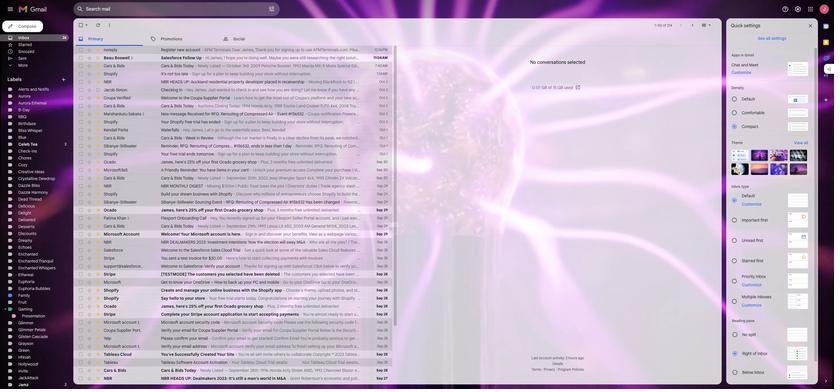 Task type: locate. For each thing, give the bounding box(es) containing it.
to down 'in'
[[179, 95, 182, 101]]

3 oct 2 from the top
[[379, 96, 388, 100]]

25% up "onboarding"
[[189, 208, 197, 213]]

no left "conversations"
[[530, 60, 536, 65]]

and for create and manage your online business with the shopify app -
[[175, 288, 183, 293]]

0 vertical spatial 25%
[[187, 160, 195, 165]]

2 dazzle from the top
[[18, 190, 31, 195]]

today for oct 2
[[183, 103, 194, 109]]

3 sep 30 from the top
[[377, 176, 388, 180]]

2 jacob from the left
[[410, 87, 421, 93]]

no inside no conversations selected main content
[[530, 60, 536, 65]]

oct 1 for day
[[380, 144, 388, 148]]

of up waterfalls
[[240, 111, 243, 117]]

dazzle
[[18, 183, 31, 188], [18, 190, 31, 195]]

has
[[201, 119, 208, 125]]

it's
[[161, 71, 166, 77], [229, 376, 235, 381]]

nbr monthly digest -
[[161, 184, 207, 189]]

bliss whisper
[[18, 128, 43, 133]]

0 horizontal spatial jacob
[[104, 87, 115, 93]]

sep 28 for you've successfully created your site -
[[376, 352, 388, 357]]

0 vertical spatial keep
[[230, 71, 239, 77]]

default down type
[[742, 193, 755, 199]]

business.
[[361, 192, 378, 197]]

row containing noreply
[[73, 46, 392, 54]]

& down waterfalls at the left top of page
[[170, 136, 173, 141]]

1 vertical spatial deliveries!
[[321, 208, 339, 213]]

whispers
[[39, 266, 56, 271]]

sep 28 for say hello to your store - your free trial starts today. congratulations on starting your journey with shopify. ﻿͏ ﻿͏ ﻿͏ ﻿͏ ﻿͏ ﻿͏ ﻿͏ ﻿͏ ﻿͏ ﻿͏ ﻿͏ ﻿͏ ﻿͏ ﻿͏ ﻿͏ ﻿͏ ﻿͏ ﻿͏ ﻿͏ ﻿͏ ﻿͏ ﻿͏ ﻿͏ ﻿͏ ﻿͏ ﻿͏ ﻿͏ ﻿͏ ﻿͏ ﻿͏ ﻿͏ ﻿͏ ﻿͏ ﻿͏ ﻿͏ ﻿͏ ﻿͏ ﻿͏ ﻿͏
[[376, 296, 388, 301]]

are
[[284, 87, 290, 93]]

39 row from the top
[[73, 351, 392, 359]]

creative ideas link
[[18, 169, 44, 175]]

ends left less
[[251, 144, 260, 149]]

2 euphoria from the top
[[18, 286, 35, 291]]

1 vertical spatial all
[[804, 140, 808, 146]]

customize down multiple
[[742, 303, 762, 308]]

verify up please
[[161, 328, 172, 333]]

gb right 15
[[558, 85, 563, 90]]

refresh image
[[95, 22, 101, 28]]

shop for sep 29
[[254, 208, 263, 213]]

cars & bids
[[104, 63, 125, 68], [104, 103, 125, 109], [104, 136, 125, 141], [104, 176, 125, 181], [104, 224, 125, 229], [104, 368, 126, 373]]

0 vertical spatial t.
[[138, 320, 140, 325]]

salesforce for salesforce follow up -
[[161, 55, 182, 60]]

1 oct 1 from the top
[[380, 128, 388, 132]]

2 enchanted from the top
[[18, 259, 38, 264]]

jacob simon
[[104, 87, 127, 93]]

0 vertical spatial shop
[[248, 160, 257, 165]]

row
[[73, 46, 392, 54], [73, 54, 392, 62], [73, 62, 392, 70], [73, 70, 392, 78], [73, 78, 392, 86], [73, 86, 421, 94], [73, 94, 392, 102], [73, 102, 392, 110], [73, 110, 392, 118], [73, 118, 392, 126], [73, 126, 392, 134], [73, 134, 392, 142], [73, 142, 392, 150], [73, 150, 392, 158], [73, 158, 455, 166], [73, 166, 392, 174], [73, 174, 392, 182], [73, 182, 392, 190], [73, 190, 420, 198], [73, 198, 392, 206], [73, 206, 462, 214], [73, 214, 392, 222], [73, 222, 392, 230], [73, 230, 392, 238], [73, 238, 392, 246], [73, 246, 392, 254], [73, 254, 397, 262], [73, 262, 392, 271], [73, 271, 392, 279], [73, 279, 392, 287], [73, 287, 392, 295], [73, 295, 396, 303], [73, 303, 462, 311], [73, 311, 392, 319], [73, 319, 392, 327], [73, 327, 392, 335], [73, 335, 392, 343], [73, 343, 392, 351], [73, 351, 392, 359], [73, 359, 392, 367], [73, 367, 392, 375], [73, 375, 392, 383]]

up down reminder, rfq: rerouting of compres... #156532, ends in less than 1 day -
[[227, 152, 232, 157]]

3 cars & bids from the top
[[104, 136, 125, 141]]

1 50 of 214
[[655, 23, 672, 27]]

1 vertical spatial microsoft account t.
[[104, 344, 140, 349]]

payments down sway
[[281, 256, 298, 261]]

1 cars & bids today - from the top
[[161, 63, 198, 68]]

stripe
[[104, 256, 115, 261], [104, 272, 116, 277], [104, 312, 116, 317], [191, 312, 202, 317]]

oct 2 for event
[[379, 112, 388, 116]]

tab list
[[818, 18, 834, 369], [73, 32, 722, 46]]

2 sep 30 from the top
[[377, 168, 388, 172]]

0 horizontal spatial trial
[[178, 152, 185, 157]]

0 vertical spatial sibanye-stillwater
[[104, 144, 137, 149]]

verify for verify your email for coupa supplier portal
[[161, 328, 172, 333]]

it's up sep 27 row
[[229, 376, 235, 381]]

1 vertical spatial inbox
[[754, 370, 764, 375]]

developer
[[245, 79, 264, 85]]

0 vertical spatial hey
[[186, 87, 193, 93]]

2 inside last account activity: 2 hours ago details terms · privacy · program policies
[[566, 356, 568, 360]]

0 vertical spatial without
[[275, 71, 288, 77]]

view inside button
[[794, 140, 803, 146]]

sep for 11th 'row' from the bottom of the no conversations selected main content
[[376, 296, 383, 301]]

sign up 'auckland'
[[192, 71, 200, 77]]

customize for priority inbox
[[742, 282, 762, 288]]

5 cars & bids from the top
[[104, 224, 125, 229]]

1 27 from the top
[[384, 377, 388, 381]]

euphoria for euphoria bubbles
[[18, 286, 35, 291]]

density
[[732, 86, 744, 90]]

store
[[264, 71, 273, 77], [296, 119, 306, 125], [290, 152, 299, 157], [195, 296, 205, 301]]

ocado
[[104, 160, 116, 165], [219, 160, 231, 165], [429, 160, 441, 165], [104, 208, 117, 213], [224, 208, 236, 213], [435, 208, 447, 213], [104, 304, 117, 309], [224, 304, 236, 309], [435, 304, 447, 309]]

plan up soon.
[[248, 119, 256, 125]]

support image
[[782, 6, 789, 13]]

compact
[[742, 124, 759, 129]]

1 vertical spatial account
[[193, 360, 209, 365]]

labels heading
[[7, 77, 61, 83]]

0 horizontal spatial ·
[[542, 368, 543, 372]]

portal down wanted
[[219, 95, 230, 101]]

enchanted
[[18, 252, 38, 257], [18, 259, 38, 264], [18, 266, 38, 271]]

t. up port.
[[138, 320, 140, 325]]

2 vertical spatial how
[[239, 256, 246, 261]]

ethereal
[[32, 101, 47, 106], [18, 273, 33, 278]]

yelp
[[104, 336, 111, 341]]

28 for microsoft account security code -
[[384, 320, 388, 325]]

tableau cloud
[[104, 352, 132, 357]]

search mail image
[[75, 4, 85, 14]]

1 t. from the top
[[138, 320, 140, 325]]

35 row from the top
[[73, 319, 392, 327]]

oct for 1
[[380, 144, 386, 148]]

plus, down congratulations
[[267, 304, 276, 309]]

1 horizontal spatial how
[[248, 240, 256, 245]]

1 vertical spatial settings
[[771, 36, 786, 41]]

0 vertical spatial sep 27
[[377, 377, 388, 381]]

1 vertical spatial welcome
[[161, 248, 178, 253]]

sep for eighth 'row' from the bottom of the no conversations selected main content
[[377, 320, 383, 325]]

1 horizontal spatial ·
[[556, 368, 557, 372]]

1 horizontal spatial cloud
[[221, 248, 232, 253]]

off for sep 28
[[198, 304, 204, 309]]

cars & bids down microsoft365
[[104, 176, 125, 181]]

0 vertical spatial microsoft account t.
[[104, 320, 140, 325]]

4 oct 1 from the top
[[380, 152, 388, 156]]

0 vertical spatial best,
[[400, 87, 409, 93]]

glimmer
[[18, 321, 34, 326], [18, 328, 34, 333]]

1 vertical spatial plus,
[[267, 208, 276, 213]]

trial down 'reminder,'
[[178, 152, 185, 157]]

1 horizontal spatial event
[[277, 111, 287, 117]]

you've
[[161, 352, 174, 357]]

for down microsoft account security code -
[[192, 328, 197, 333]]

[testmode] the customers you selected have been deleted -
[[161, 272, 284, 277]]

0 vertical spatial grocery
[[232, 160, 247, 165]]

33 row from the top
[[73, 303, 462, 311]]

1 vertical spatial glimmer
[[18, 328, 34, 333]]

1 euphoria from the top
[[18, 279, 35, 285]]

bids down waterfalls at the left top of page
[[174, 136, 182, 141]]

1 vertical spatial up:
[[185, 376, 192, 381]]

off up security
[[198, 304, 204, 309]]

oct for -
[[379, 80, 385, 84]]

0 vertical spatial sign
[[192, 71, 200, 77]]

row containing fatima khan
[[73, 214, 392, 222]]

1 sibanye-stillwater from the top
[[104, 144, 137, 149]]

b-day link
[[18, 107, 30, 113]]

0 vertical spatial it's
[[161, 71, 166, 77]]

to right how
[[224, 280, 227, 285]]

up: for dealmakers
[[185, 376, 192, 381]]

2 inside fatima khan 2
[[127, 216, 129, 220]]

oct for plan
[[380, 152, 386, 156]]

new message received for rfq: rerouting of compressed air  - event #156532 -
[[161, 111, 308, 117]]

ends
[[251, 144, 260, 149], [186, 152, 195, 157]]

theme element
[[732, 140, 743, 146]]

1 vertical spatial default
[[742, 193, 755, 199]]

2 glimmer from the top
[[18, 328, 34, 333]]

stripe down support@salesforce..
[[104, 272, 116, 277]]

chat and meet customize
[[732, 62, 758, 75]]

you
[[199, 168, 206, 173], [161, 256, 168, 261]]

28 for cars & bids today -
[[384, 369, 388, 373]]

older image
[[690, 22, 695, 28]]

been down choose
[[314, 200, 323, 205]]

1 jacob from the left
[[104, 87, 115, 93]]

1 30 from the top
[[384, 160, 388, 164]]

waterfalls - hey james, let's go to the waterfalls soon. best, kendall
[[161, 128, 286, 133]]

1 horizontal spatial rfq:
[[211, 111, 220, 117]]

plus, down your free trial ends tomorrow - sign up for a plan to keep building your store without interruption. ﻿͏ ﻿͏ ﻿͏ ﻿͏ ﻿͏ ﻿͏ ﻿͏ ﻿͏ ﻿͏ ﻿͏ ﻿͏ ﻿͏ ﻿͏ ﻿͏ ﻿͏ ﻿͏ ﻿͏ ﻿͏ ﻿͏ ﻿͏ ﻿͏ ﻿͏ ﻿͏ ﻿͏ ﻿͏ ﻿͏ ﻿͏ ﻿͏ ﻿͏ ﻿͏ ﻿͏ ﻿͏ ﻿͏ ﻿͏ ﻿͏ ﻿͏ ﻿͏ ﻿͏ ﻿͏ ﻿͏ ﻿͏ ﻿͏ ﻿͏ ﻿͏
[[261, 160, 269, 165]]

inbox left type
[[732, 185, 741, 189]]

2 cars & bids from the top
[[104, 103, 125, 109]]

trial left starts
[[226, 296, 233, 301]]

check-ins link
[[18, 149, 37, 154]]

28 for get to know your onedrive – how to back up your pc and mobile -
[[384, 280, 388, 285]]

see
[[260, 87, 266, 93]]

grocery for sep 30
[[232, 160, 247, 165]]

confirm
[[174, 336, 188, 341]]

2 oct 1 from the top
[[380, 136, 388, 140]]

2 27 from the top
[[384, 385, 388, 389]]

tab list containing primary
[[73, 32, 722, 46]]

28 for tableau software account activation -
[[384, 360, 388, 365]]

quick settings element
[[731, 23, 761, 33]]

your
[[255, 71, 263, 77], [287, 119, 295, 125], [281, 152, 289, 157], [202, 160, 210, 165], [232, 168, 240, 173], [171, 192, 179, 197], [205, 208, 214, 213], [216, 264, 224, 269], [184, 280, 192, 285], [244, 280, 252, 285], [200, 288, 209, 293], [185, 296, 194, 301], [309, 296, 317, 301], [205, 304, 214, 309], [181, 312, 190, 317], [173, 328, 181, 333], [189, 336, 197, 341], [173, 344, 181, 349]]

4 cars & bids today - from the top
[[161, 224, 198, 229]]

today down the tableau software account activation -
[[184, 368, 196, 373]]

9 row from the top
[[73, 110, 392, 118]]

1 james, here's 25% off your first ocado grocery shop - plus, 3 months free unlimited deliveries! ‌ ‌ ‌ ‌ ‌ ‌ ‌ ‌ ‌ ‌ ‌ ‌ ‌ ‌ ‌ ‌ ‌ ‌ ‌ ‌ ‌ ‌ ‌ ‌ ‌ ‌ ‌ ‌ ‌ ‌ ‌ ‌ ‌ ‌ ‌ ‌ ‌ ‌ ‌ ‌ ‌ ‌ ‌ ‌ ‌ ‌ ‌ ‌ ‌ ‌ ‌ ‌ ‌ ‌ ‌ ‌ ‌ ‌ ‌ ‌ ‌ ‌ ‌ ‌ view in browser ocado offers | from the top
[[161, 160, 455, 165]]

a friendly reminder: you have items in your cart! -
[[161, 168, 253, 173]]

aurora ethereal link
[[18, 101, 47, 106]]

row containing yelp
[[73, 335, 392, 343]]

sep for 'row' containing microsoft
[[377, 280, 383, 285]]

aurora for aurora link
[[18, 94, 30, 99]]

sep 27 inside row
[[377, 385, 388, 389]]

0 horizontal spatial bliss
[[18, 128, 27, 133]]

1 horizontal spatial account
[[193, 360, 209, 365]]

1 for cars & bids - week in review -
[[386, 136, 388, 140]]

28 for welcome to salesforce: verify your account -
[[384, 264, 388, 268]]

28 for [testmode] the customers you selected have been deleted -
[[384, 272, 388, 277]]

cars & bids today - for 7:40 am
[[161, 63, 198, 68]]

1 horizontal spatial best,
[[400, 87, 409, 93]]

cars down fatima
[[104, 224, 112, 229]]

1 vertical spatial |
[[461, 208, 462, 213]]

terms link
[[532, 368, 541, 372]]

back
[[228, 280, 237, 285]]

1 sep 27 from the top
[[377, 377, 388, 381]]

sep 29 for cars & bids today -
[[377, 224, 388, 228]]

gaming
[[18, 307, 32, 312]]

pc
[[253, 280, 258, 285]]

welcome!
[[161, 232, 180, 237]]

months for sep 29
[[280, 208, 294, 213]]

1 horizontal spatial selected
[[567, 60, 585, 65]]

bids
[[117, 63, 125, 68], [174, 63, 182, 68], [117, 103, 125, 109], [174, 103, 182, 109], [117, 136, 125, 141], [174, 136, 182, 141], [117, 176, 125, 181], [174, 176, 182, 181], [117, 224, 125, 229], [174, 224, 182, 229], [118, 368, 126, 373], [175, 368, 184, 373]]

- right deleted
[[281, 272, 283, 277]]

2 vertical spatial welcome
[[161, 264, 178, 269]]

row containing coupa supplier port.
[[73, 327, 392, 335]]

best, right help!
[[400, 87, 409, 93]]

2 vertical spatial grocery
[[237, 304, 253, 309]]

2 vertical spatial shop
[[254, 304, 263, 309]]

· right terms
[[542, 368, 543, 372]]

verify your email for coupa supplier portal -
[[161, 328, 242, 333]]

bliss up blue link
[[18, 128, 27, 133]]

t. down port.
[[138, 344, 140, 349]]

5 cars & bids today - from the top
[[161, 368, 200, 373]]

successfully
[[175, 352, 199, 357]]

7 row from the top
[[73, 94, 392, 102]]

account up follow
[[186, 47, 200, 52]]

sign
[[192, 71, 200, 77], [224, 119, 232, 125], [218, 152, 226, 157]]

1 vertical spatial sep 30
[[377, 168, 388, 172]]

sep 29 for sibanye-stillwater sourcing event - rfq: rerouting of compressed air  #156532 has been changed -
[[377, 200, 388, 204]]

4 row from the top
[[73, 70, 392, 78]]

11 row from the top
[[73, 126, 392, 134]]

1 vertical spatial air
[[283, 200, 288, 205]]

to down test at left
[[179, 264, 182, 269]]

jackattack link
[[18, 376, 38, 381]]

0 vertical spatial welcome
[[161, 95, 178, 101]]

2 inside matshankutu sebata 2
[[142, 112, 144, 116]]

offers for sep 29
[[448, 208, 460, 213]]

1 row from the top
[[73, 46, 392, 54]]

sep
[[377, 160, 383, 164], [377, 168, 383, 172], [377, 176, 383, 180], [377, 184, 383, 188], [377, 192, 383, 196], [377, 200, 383, 204], [376, 208, 383, 212], [377, 216, 383, 220], [377, 224, 383, 228], [376, 232, 383, 236], [377, 240, 383, 244], [377, 248, 383, 252], [377, 256, 383, 260], [377, 264, 383, 268], [376, 272, 383, 277], [377, 280, 383, 285], [376, 288, 383, 293], [376, 296, 383, 301], [376, 304, 383, 309], [376, 312, 383, 317], [377, 320, 383, 325], [377, 328, 383, 333], [377, 336, 383, 341], [377, 344, 383, 349], [376, 352, 383, 357], [377, 360, 383, 365], [376, 369, 383, 373], [377, 377, 383, 381], [377, 385, 383, 389]]

3 enchanted from the top
[[18, 266, 38, 271]]

salesforce up invoice
[[190, 248, 210, 253]]

41 row from the top
[[73, 367, 392, 375]]

inbox inside labels navigation
[[18, 35, 29, 40]]

1 oct 2 from the top
[[379, 80, 388, 84]]

nbr up checking
[[161, 79, 169, 85]]

3
[[131, 56, 133, 60], [270, 160, 272, 165], [277, 208, 279, 213], [277, 304, 279, 309]]

stillwater down dream
[[177, 200, 194, 205]]

euphoria bubbles link
[[18, 286, 50, 291]]

1 microsoft account t. from the top
[[104, 320, 140, 325]]

discover
[[236, 192, 252, 197]]

nbr down microsoft account
[[104, 240, 112, 245]]

sep for 'row' containing tableau cloud
[[376, 352, 383, 357]]

2 vertical spatial off
[[198, 304, 204, 309]]

week
[[186, 136, 196, 141]]

22 row from the top
[[73, 214, 392, 222]]

37 row from the top
[[73, 335, 392, 343]]

ethereal up euphoria link
[[18, 273, 33, 278]]

microsoft up coupa supplier port.
[[104, 320, 121, 325]]

grocery for sep 28
[[237, 304, 253, 309]]

know left if
[[318, 87, 327, 93]]

account right last
[[539, 356, 552, 360]]

settings right quick
[[744, 23, 761, 29]]

1 vertical spatial interruption.
[[321, 119, 344, 125]]

28 for please confirm your email -
[[384, 336, 388, 341]]

0 horizontal spatial you
[[218, 272, 225, 277]]

5 oct 2 from the top
[[379, 112, 388, 116]]

0 vertical spatial |
[[454, 160, 455, 165]]

- up created
[[208, 344, 210, 349]]

40 row from the top
[[73, 359, 392, 367]]

of right right
[[753, 351, 757, 356]]

0 vertical spatial business
[[193, 192, 209, 197]]

21 row from the top
[[73, 206, 462, 214]]

building up "developer" at left
[[240, 71, 254, 77]]

more
[[18, 63, 28, 68]]

off down sourcing
[[198, 208, 204, 213]]

to right application
[[243, 312, 247, 317]]

for up 'has'
[[205, 111, 210, 117]]

- down compres...
[[215, 152, 217, 157]]

31 row from the top
[[73, 287, 392, 295]]

today for sep 28
[[184, 368, 196, 373]]

2 james, here's 25% off your first ocado grocery shop - plus, 3 months free unlimited deliveries! ‌ ‌ ‌ ‌ ‌ ‌ ‌ ‌ ‌ ‌ ‌ ‌ ‌ ‌ ‌ ‌ ‌ ‌ ‌ ‌ ‌ ‌ ‌ ‌ ‌ ‌ ‌ ‌ ‌ ‌ ‌ ‌ ‌ ‌ ‌ ‌ ‌ ‌ ‌ ‌ ‌ ‌ ‌ ‌ ‌ ‌ ‌ ‌ ‌ ‌ ‌ ‌ ‌ ‌ ‌ ‌ ‌ ‌ ‌ ‌ ‌ ‌ ‌ ‌ view in browser ocado offers | from the top
[[161, 208, 462, 213]]

1 dazzle from the top
[[18, 183, 31, 188]]

1 vertical spatial 30
[[384, 168, 388, 172]]

email
[[182, 328, 191, 333], [198, 336, 208, 341], [182, 344, 191, 349]]

2 sep 27 from the top
[[377, 385, 388, 389]]

3 james, here's 25% off your first ocado grocery shop - plus, 3 months free unlimited deliveries! ‌ ‌ ‌ ‌ ‌ ‌ ‌ ‌ ‌ ‌ ‌ ‌ ‌ ‌ ‌ ‌ ‌ ‌ ‌ ‌ ‌ ‌ ‌ ‌ ‌ ‌ ‌ ‌ ‌ ‌ ‌ ‌ ‌ ‌ ‌ ‌ ‌ ‌ ‌ ‌ ‌ ‌ ‌ ‌ ‌ ‌ ‌ ‌ ‌ ‌ ‌ ‌ ‌ ‌ ‌ ‌ ‌ ‌ ‌ ‌ ‌ ‌ ‌ ‌ view in browser ocado offers | from the top
[[161, 304, 462, 309]]

24 row from the top
[[73, 230, 392, 238]]

james, for sep 28
[[161, 304, 175, 309]]

1 vertical spatial you
[[161, 256, 168, 261]]

15
[[553, 85, 557, 90]]

0 vertical spatial account
[[123, 232, 140, 237]]

less
[[265, 144, 272, 149]]

tableau for tableau
[[104, 360, 118, 365]]

None search field
[[73, 2, 280, 16]]

dazzle bliss
[[18, 183, 40, 188]]

cars & bids for 30
[[104, 176, 125, 181]]

sep for 41th 'row' from the top of the no conversations selected main content
[[376, 369, 383, 373]]

17 row from the top
[[73, 174, 392, 182]]

jamz link
[[18, 383, 29, 388]]

first up welcome! your microsoft account is here. -
[[215, 208, 223, 213]]

verify
[[205, 264, 215, 269], [161, 328, 172, 333], [161, 344, 172, 349]]

0 vertical spatial ethereal
[[32, 101, 47, 106]]

cars & bids for 28
[[104, 368, 126, 373]]

1 vertical spatial t.
[[138, 344, 140, 349]]

starred inside labels navigation
[[18, 42, 32, 47]]

28 row from the top
[[73, 262, 392, 271]]

2 gb from the left
[[558, 85, 563, 90]]

1 vertical spatial months
[[280, 208, 294, 213]]

5 row from the top
[[73, 78, 392, 86]]

2 aurora from the top
[[18, 101, 30, 106]]

flexport onboarding call -
[[161, 216, 210, 221]]

sep 28 for please confirm your email -
[[377, 336, 388, 341]]

26 row from the top
[[73, 246, 392, 254]]

sep 28 for you sent a test invoice for $30.00 - here's how to start collecting payments with invoices ‌ ‌ ‌ ‌ ‌ ‌ ‌ ‌ ‌ ‌ ‌ ‌ ‌ ‌ ‌ ‌ ‌ ‌ ‌ ‌ ‌ ‌ ‌ ‌ ‌ ‌ ‌ ‌ ‌ ‌ ‌ ‌ ‌ ‌ ‌ ‌ ‌ ‌ ‌ ‌ ‌ ‌ ‌ ‌ ‌ ‌ ‌ ‌ ‌ ‌ ‌ ‌ ‌ ‌ ‌ ‌ ‌ ‌ ‌ ‌ ‌ ‌ ‌ ‌ ‌ ‌ ‌ ‌ ‌ ‌ ‌ ‌
[[377, 256, 388, 260]]

0 horizontal spatial salesforce
[[104, 248, 123, 253]]

25 row from the top
[[73, 238, 392, 246]]

view for sep 29
[[406, 208, 414, 213]]

row containing microsoft365
[[73, 166, 392, 174]]

today for 7:40 am
[[183, 63, 194, 68]]

dazzle up dead
[[18, 190, 31, 195]]

2 horizontal spatial have
[[339, 87, 348, 93]]

euphoria for euphoria link
[[18, 279, 35, 285]]

compres...
[[213, 144, 233, 149]]

echoes
[[18, 245, 32, 250]]

flexport
[[161, 216, 176, 221]]

without
[[275, 71, 288, 77], [307, 119, 320, 125], [300, 152, 314, 157]]

row containing salesforce
[[73, 246, 392, 254]]

2 row from the top
[[73, 54, 392, 62]]

months for sep 28
[[280, 304, 294, 309]]

27 inside row
[[384, 385, 388, 389]]

important first
[[742, 218, 768, 223]]

tranquil
[[39, 259, 53, 264]]

0 vertical spatial no
[[530, 60, 536, 65]]

james, for sep 29
[[161, 208, 175, 213]]

selected right "conversations"
[[567, 60, 585, 65]]

grocery down starts
[[237, 304, 253, 309]]

salesforce down microsoft account
[[104, 248, 123, 253]]

sep 28 for james, here's 25% off your first ocado grocery shop - plus, 3 months free unlimited deliveries! ‌ ‌ ‌ ‌ ‌ ‌ ‌ ‌ ‌ ‌ ‌ ‌ ‌ ‌ ‌ ‌ ‌ ‌ ‌ ‌ ‌ ‌ ‌ ‌ ‌ ‌ ‌ ‌ ‌ ‌ ‌ ‌ ‌ ‌ ‌ ‌ ‌ ‌ ‌ ‌ ‌ ‌ ‌ ‌ ‌ ‌ ‌ ‌ ‌ ‌ ‌ ‌ ‌ ‌ ‌ ‌ ‌ ‌ ‌ ‌ ‌ ‌ ‌ ‌ view in browser ocado offers |
[[376, 304, 388, 309]]

still
[[236, 376, 243, 381]]

cars down beau
[[104, 63, 112, 68]]

compressed up soon.
[[244, 111, 267, 117]]

been up the pc
[[254, 272, 264, 277]]

last account activity: 2 hours ago details terms · privacy · program policies
[[532, 356, 584, 372]]

port.
[[133, 328, 141, 333]]

& down beau boswell 3
[[113, 63, 116, 68]]

verify your email address -
[[161, 344, 211, 349]]

ethereal down 'notifs'
[[32, 101, 47, 106]]

2 t. from the top
[[138, 344, 140, 349]]

view for sep 28
[[406, 304, 414, 309]]

row containing support@salesforce..
[[73, 262, 392, 271]]

#156532 down the entrepreneurs
[[289, 200, 305, 205]]

sep 28 for get to know your onedrive – how to back up your pc and mobile -
[[377, 280, 388, 285]]

how right intentions:
[[248, 240, 256, 245]]

to up nbr heads up: auckland residential property developer placed in receivership -
[[225, 71, 229, 77]]

enchanted tranquil link
[[18, 259, 53, 264]]

cars & bids - week in review -
[[161, 136, 217, 141]]

6 cars & bids from the top
[[104, 368, 126, 373]]

sep inside row
[[377, 385, 383, 389]]

1 vertical spatial james, here's 25% off your first ocado grocery shop - plus, 3 months free unlimited deliveries! ‌ ‌ ‌ ‌ ‌ ‌ ‌ ‌ ‌ ‌ ‌ ‌ ‌ ‌ ‌ ‌ ‌ ‌ ‌ ‌ ‌ ‌ ‌ ‌ ‌ ‌ ‌ ‌ ‌ ‌ ‌ ‌ ‌ ‌ ‌ ‌ ‌ ‌ ‌ ‌ ‌ ‌ ‌ ‌ ‌ ‌ ‌ ‌ ‌ ‌ ‌ ‌ ‌ ‌ ‌ ‌ ‌ ‌ ‌ ‌ ‌ ‌ ‌ ‌ view in browser ocado offers |
[[161, 208, 462, 213]]

customize inside chat and meet customize
[[732, 70, 751, 75]]

2 vertical spatial james, here's 25% off your first ocado grocery shop - plus, 3 months free unlimited deliveries! ‌ ‌ ‌ ‌ ‌ ‌ ‌ ‌ ‌ ‌ ‌ ‌ ‌ ‌ ‌ ‌ ‌ ‌ ‌ ‌ ‌ ‌ ‌ ‌ ‌ ‌ ‌ ‌ ‌ ‌ ‌ ‌ ‌ ‌ ‌ ‌ ‌ ‌ ‌ ‌ ‌ ‌ ‌ ‌ ‌ ‌ ‌ ‌ ‌ ‌ ‌ ‌ ‌ ‌ ‌ ‌ ‌ ‌ ‌ ‌ ‌ ‌ ‌ ‌ view in browser ocado offers |
[[161, 304, 462, 309]]

email for for
[[182, 328, 191, 333]]

3 for sep 30
[[270, 160, 272, 165]]

2023:
[[196, 240, 207, 245], [217, 376, 228, 381]]

0 horizontal spatial gb
[[542, 85, 547, 90]]

1 for reminder, rfq: rerouting of compres... #156532, ends in less than 1 day -
[[386, 144, 388, 148]]

last
[[532, 356, 538, 360]]

None checkbox
[[78, 22, 84, 28], [78, 47, 84, 53], [78, 71, 84, 77], [78, 127, 84, 133], [78, 143, 84, 149], [78, 159, 84, 165], [78, 207, 84, 213], [78, 215, 84, 221], [78, 240, 84, 245], [78, 256, 84, 261], [78, 264, 84, 269], [78, 272, 84, 277], [78, 280, 84, 285], [78, 288, 84, 293], [78, 296, 84, 301], [78, 312, 84, 317], [78, 320, 84, 326], [78, 328, 84, 334], [78, 336, 84, 342], [78, 344, 84, 350], [78, 360, 84, 366], [78, 376, 84, 382], [78, 384, 84, 389], [78, 22, 84, 28], [78, 47, 84, 53], [78, 71, 84, 77], [78, 127, 84, 133], [78, 143, 84, 149], [78, 159, 84, 165], [78, 207, 84, 213], [78, 215, 84, 221], [78, 240, 84, 245], [78, 256, 84, 261], [78, 264, 84, 269], [78, 272, 84, 277], [78, 280, 84, 285], [78, 288, 84, 293], [78, 296, 84, 301], [78, 312, 84, 317], [78, 320, 84, 326], [78, 328, 84, 334], [78, 336, 84, 342], [78, 344, 84, 350], [78, 360, 84, 366], [78, 376, 84, 382], [78, 384, 84, 389]]

unlimited
[[296, 160, 313, 165], [303, 208, 320, 213], [303, 304, 320, 309]]

2 vertical spatial browser
[[419, 304, 434, 309]]

3 for sep 29
[[277, 208, 279, 213]]

30 row from the top
[[73, 279, 392, 287]]

6 row from the top
[[73, 86, 421, 94]]

0 horizontal spatial you
[[161, 256, 168, 261]]

unread first
[[742, 238, 763, 243]]

t. for verify
[[138, 344, 140, 349]]

starred
[[18, 42, 32, 47], [742, 258, 755, 263]]

1 vertical spatial browser
[[419, 208, 434, 213]]

fruit
[[18, 300, 27, 305]]

1 horizontal spatial you
[[199, 168, 206, 173]]

None checkbox
[[78, 55, 84, 61], [78, 63, 84, 69], [78, 79, 84, 85], [78, 87, 84, 93], [78, 95, 84, 101], [78, 103, 84, 109], [78, 111, 84, 117], [78, 119, 84, 125], [78, 135, 84, 141], [78, 151, 84, 157], [78, 167, 84, 173], [78, 175, 84, 181], [78, 183, 84, 189], [78, 191, 84, 197], [78, 199, 84, 205], [78, 224, 84, 229], [78, 232, 84, 237], [78, 248, 84, 253], [78, 304, 84, 309], [78, 352, 84, 358], [78, 368, 84, 374], [78, 55, 84, 61], [78, 63, 84, 69], [78, 79, 84, 85], [78, 87, 84, 93], [78, 95, 84, 101], [78, 103, 84, 109], [78, 111, 84, 117], [78, 119, 84, 125], [78, 135, 84, 141], [78, 151, 84, 157], [78, 167, 84, 173], [78, 175, 84, 181], [78, 183, 84, 189], [78, 191, 84, 197], [78, 199, 84, 205], [78, 224, 84, 229], [78, 232, 84, 237], [78, 248, 84, 253], [78, 304, 84, 309], [78, 352, 84, 358], [78, 368, 84, 374]]

0 vertical spatial sep 30
[[377, 160, 388, 164]]

email down please confirm your email -
[[182, 344, 191, 349]]

for up waterfalls
[[239, 119, 244, 125]]

just
[[208, 87, 216, 93]]

display density element
[[732, 86, 808, 90]]

sep 30 for cart!
[[377, 168, 388, 172]]

shop up cart!
[[248, 160, 257, 165]]

your up "developer" at left
[[255, 71, 263, 77]]

grocery up cart!
[[232, 160, 247, 165]]

1 horizontal spatial settings
[[771, 36, 786, 41]]

sep 27 row
[[73, 383, 392, 389]]

microsoft down support@salesforce..
[[104, 280, 121, 285]]

up
[[201, 71, 206, 77], [233, 119, 238, 125], [227, 152, 232, 157], [238, 280, 243, 285]]

tableau
[[104, 352, 119, 357], [104, 360, 118, 365], [161, 360, 175, 365]]

sign down compres...
[[218, 152, 226, 157]]

air down the build your dream business with shopify - discover why millions of entrepreneurs choose shopify to build their business. ﻿͏ ﻿͏ ﻿͏ ﻿͏ ﻿͏ ﻿͏ ﻿͏ ﻿͏ ﻿͏ ﻿͏ ﻿͏ ﻿͏ ﻿͏ ﻿͏ ﻿͏ ﻿͏ ﻿͏ ﻿͏ ﻿͏ ﻿͏ ﻿͏ ﻿͏ ﻿͏ ﻿͏ ﻿͏ ﻿͏ ﻿͏ ﻿͏ ﻿͏ ﻿͏ ﻿͏ ﻿͏ ﻿͏ ﻿͏ ﻿͏ ﻿͏ ﻿͏ ﻿͏ ﻿͏ ﻿͏ ﻿͏
[[283, 200, 288, 205]]

james, up complete
[[161, 304, 175, 309]]

sep for 19th 'row'
[[377, 192, 383, 196]]

build your dream business with shopify - discover why millions of entrepreneurs choose shopify to build their business. ﻿͏ ﻿͏ ﻿͏ ﻿͏ ﻿͏ ﻿͏ ﻿͏ ﻿͏ ﻿͏ ﻿͏ ﻿͏ ﻿͏ ﻿͏ ﻿͏ ﻿͏ ﻿͏ ﻿͏ ﻿͏ ﻿͏ ﻿͏ ﻿͏ ﻿͏ ﻿͏ ﻿͏ ﻿͏ ﻿͏ ﻿͏ ﻿͏ ﻿͏ ﻿͏ ﻿͏ ﻿͏ ﻿͏ ﻿͏ ﻿͏ ﻿͏ ﻿͏ ﻿͏ ﻿͏ ﻿͏ ﻿͏
[[161, 192, 420, 197]]

8 row from the top
[[73, 102, 392, 110]]

james, here's 25% off your first ocado grocery shop - plus, 3 months free unlimited deliveries! ‌ ‌ ‌ ‌ ‌ ‌ ‌ ‌ ‌ ‌ ‌ ‌ ‌ ‌ ‌ ‌ ‌ ‌ ‌ ‌ ‌ ‌ ‌ ‌ ‌ ‌ ‌ ‌ ‌ ‌ ‌ ‌ ‌ ‌ ‌ ‌ ‌ ‌ ‌ ‌ ‌ ‌ ‌ ‌ ‌ ‌ ‌ ‌ ‌ ‌ ‌ ‌ ‌ ‌ ‌ ‌ ‌ ‌ ‌ ‌ ‌ ‌ ‌ ‌ view in browser ocado offers | for sep 28
[[161, 304, 462, 309]]

27
[[384, 377, 388, 381], [384, 385, 388, 389]]

nbr down microsoft365
[[104, 184, 112, 189]]

36 row from the top
[[73, 327, 392, 335]]

1 vertical spatial sep 27
[[377, 385, 388, 389]]

16 row from the top
[[73, 166, 392, 174]]

stillwater for reminder, rfq: rerouting of compres... #156532, ends in less than 1 day -
[[120, 144, 137, 149]]

2 cars & bids today - from the top
[[161, 103, 198, 109]]

1 sep 30 from the top
[[377, 160, 388, 164]]

1 vertical spatial trial
[[178, 152, 185, 157]]

digest
[[189, 184, 203, 189]]

here's up "friendly" in the left of the page
[[175, 160, 186, 165]]

2 kendall from the left
[[272, 128, 286, 133]]

2 30 from the top
[[384, 168, 388, 172]]

2 vertical spatial sign
[[218, 152, 226, 157]]

james, here's 25% off your first ocado grocery shop - plus, 3 months free unlimited deliveries! ‌ ‌ ‌ ‌ ‌ ‌ ‌ ‌ ‌ ‌ ‌ ‌ ‌ ‌ ‌ ‌ ‌ ‌ ‌ ‌ ‌ ‌ ‌ ‌ ‌ ‌ ‌ ‌ ‌ ‌ ‌ ‌ ‌ ‌ ‌ ‌ ‌ ‌ ‌ ‌ ‌ ‌ ‌ ‌ ‌ ‌ ‌ ‌ ‌ ‌ ‌ ‌ ‌ ‌ ‌ ‌ ‌ ‌ ‌ ‌ ‌ ‌ ‌ ‌ view in browser ocado offers | down the day
[[161, 160, 455, 165]]

row containing tableau
[[73, 359, 392, 367]]

alerts and notifs link
[[18, 87, 49, 92]]

test
[[181, 256, 188, 261]]

oct for a
[[379, 120, 385, 124]]

chores
[[18, 156, 31, 161]]

- down the verify your email for coupa supplier portal -
[[209, 336, 211, 341]]

1 glimmer from the top
[[18, 321, 34, 326]]

advanced search options image
[[266, 3, 277, 15]]

hey up cars & bids - week in review -
[[183, 128, 190, 133]]

3 30 from the top
[[384, 176, 388, 180]]

jacob right help!
[[410, 87, 421, 93]]

euphoria link
[[18, 279, 35, 285]]

and inside labels navigation
[[30, 87, 37, 92]]

1 vertical spatial know
[[173, 280, 183, 285]]

2 vertical spatial months
[[280, 304, 294, 309]]

0 vertical spatial glimmer
[[18, 321, 34, 326]]

account up coupa supplier port.
[[122, 320, 137, 325]]

browser for sep 30
[[413, 160, 428, 165]]

sibanye- up fatima
[[104, 200, 120, 205]]

0 vertical spatial trial
[[193, 119, 200, 125]]

2 welcome from the top
[[161, 248, 178, 253]]

2 sibanye-stillwater from the top
[[104, 200, 137, 205]]

euphoria down euphoria link
[[18, 286, 35, 291]]

2 vertical spatial 25%
[[189, 304, 197, 309]]

3 inside beau boswell 3
[[131, 56, 133, 60]]

here's for sep 30
[[175, 160, 186, 165]]

1 vertical spatial sibanye-stillwater
[[104, 200, 137, 205]]

25% up microsoft account security code -
[[189, 304, 197, 309]]

2 vertical spatial keep
[[255, 152, 264, 157]]

and inside chat and meet customize
[[741, 62, 748, 68]]

sep 28 for create and manage your online business with the shopify app -
[[376, 288, 388, 293]]

19 row from the top
[[73, 190, 420, 198]]

1 aurora from the top
[[18, 94, 30, 99]]

plus, for sep 28
[[267, 304, 276, 309]]

complete your stripe account application to start accepting payments -
[[161, 312, 303, 317]]

cars & bids today - down flexport onboarding call -
[[161, 224, 198, 229]]

0 horizontal spatial best,
[[262, 128, 271, 133]]

settings inside button
[[771, 36, 786, 41]]

row containing tableau cloud
[[73, 351, 392, 359]]

2 horizontal spatial you
[[332, 87, 338, 93]]

today down "onboarding"
[[183, 224, 194, 229]]

2 microsoft account t. from the top
[[104, 344, 140, 349]]

- right here.
[[243, 232, 244, 237]]

1 vertical spatial 27
[[384, 385, 388, 389]]

2 horizontal spatial trial
[[226, 296, 233, 301]]

row containing matshankutu sebata
[[73, 110, 392, 118]]

1 for waterfalls - hey james, let's go to the waterfalls soon. best, kendall
[[386, 128, 388, 132]]

discounts link
[[18, 231, 36, 236]]

3 cars & bids today - from the top
[[161, 176, 198, 181]]

0 horizontal spatial inbox
[[18, 35, 29, 40]]

online
[[210, 288, 222, 293]]

and for chat and meet customize
[[741, 62, 748, 68]]

air up your shopify free trial has ended - sign up for a plan to keep building your store without interruption. ﻿͏ ﻿͏ ﻿͏ ﻿͏ ﻿͏ ﻿͏ ﻿͏ ﻿͏ ﻿͏ ﻿͏ ﻿͏ ﻿͏ ﻿͏ ﻿͏ ﻿͏ ﻿͏ ﻿͏ ﻿͏ ﻿͏ ﻿͏ ﻿͏ ﻿͏ ﻿͏ ﻿͏ ﻿͏ ﻿͏ ﻿͏ ﻿͏ ﻿͏ ﻿͏ ﻿͏ ﻿͏ ﻿͏ ﻿͏ ﻿͏ ﻿͏ ﻿͏ ﻿͏ ﻿͏ ﻿͏ ﻿͏ ﻿͏ ﻿͏ ﻿͏
[[268, 111, 273, 117]]

& down you've at left bottom
[[171, 368, 174, 373]]

inboxes
[[757, 294, 772, 300]]

1 welcome from the top
[[161, 95, 178, 101]]

why
[[253, 192, 260, 197]]

0 horizontal spatial starred
[[18, 42, 32, 47]]

1 horizontal spatial bliss
[[32, 183, 40, 188]]

nbr heads up: dealmakers 2023: it's still a man's world in m&a -
[[161, 376, 290, 381]]

monthly
[[170, 184, 188, 189]]



Task type: describe. For each thing, give the bounding box(es) containing it.
row containing microsoft
[[73, 279, 392, 287]]

1 vertical spatial m&a
[[277, 376, 286, 381]]

- down up at the left top of page
[[195, 63, 197, 68]]

no split
[[742, 332, 756, 338]]

0 vertical spatial event
[[277, 111, 287, 117]]

checking in - hey james, just wanted to check in and see how you are doing? let me know if you have any questions or need help! best, jacob
[[161, 87, 421, 93]]

enchanted for tranquil
[[18, 259, 38, 264]]

- right 'mobile' on the bottom left of the page
[[280, 280, 282, 285]]

alerts
[[18, 87, 29, 92]]

unlimited for sep 29
[[303, 208, 320, 213]]

1 vertical spatial building
[[272, 119, 286, 125]]

& down "friendly" in the left of the page
[[170, 176, 173, 181]]

toggle split pane mode image
[[701, 22, 707, 28]]

message
[[170, 111, 186, 117]]

2 vertical spatial have
[[244, 272, 253, 277]]

1 horizontal spatial air
[[283, 200, 288, 205]]

to right get
[[169, 280, 172, 285]]

1 cars & bids from the top
[[104, 63, 125, 68]]

first right important at the bottom
[[761, 218, 768, 223]]

- left "discover" at left
[[233, 192, 235, 197]]

up up 'auckland'
[[201, 71, 206, 77]]

ideas
[[35, 169, 44, 175]]

sibanye-stillwater sourcing event - rfq: rerouting of compressed air  #156532 has been changed -
[[161, 200, 344, 205]]

chores link
[[18, 156, 31, 161]]

0 vertical spatial start
[[252, 256, 261, 261]]

sep for 20th 'row' from the bottom of the no conversations selected main content
[[377, 224, 383, 228]]

1 vertical spatial hey
[[183, 128, 190, 133]]

2 vertical spatial inbox
[[756, 274, 766, 279]]

customize button for default
[[738, 201, 765, 208]]

dead thread link
[[18, 197, 42, 202]]

32 row from the top
[[73, 295, 396, 303]]

celeb tea
[[18, 142, 37, 147]]

dead
[[18, 197, 28, 202]]

3 row from the top
[[73, 62, 392, 70]]

- up welcome! your microsoft account is here. -
[[195, 224, 197, 229]]

sep 28 for nbr dealmakers 2023: investment intentions: how the election will sway m&a -
[[377, 240, 388, 244]]

salesforce follow up -
[[161, 55, 206, 60]]

your down 'reminder,'
[[161, 152, 169, 157]]

1 vertical spatial email
[[198, 336, 208, 341]]

sep for 'row' containing yelp
[[377, 336, 383, 341]]

42 row from the top
[[73, 375, 392, 383]]

sep for 21th 'row'
[[376, 208, 383, 212]]

0 vertical spatial cloud
[[221, 248, 232, 253]]

row containing kendall parks
[[73, 126, 392, 134]]

1 vertical spatial start
[[248, 312, 258, 317]]

aurora for aurora ethereal
[[18, 101, 30, 106]]

1 vertical spatial #156532
[[289, 200, 305, 205]]

your up activation
[[217, 352, 226, 357]]

0 horizontal spatial business
[[193, 192, 209, 197]]

welcome! your microsoft account is here. -
[[161, 232, 245, 237]]

sep 28 for verify your email for coupa supplier portal -
[[377, 328, 388, 333]]

28 for you've successfully created your site -
[[384, 352, 388, 357]]

1 kendall from the left
[[104, 128, 117, 133]]

- down the build
[[341, 200, 343, 205]]

activity:
[[553, 356, 565, 360]]

james, for sep 30
[[161, 160, 174, 165]]

boswell
[[115, 55, 130, 60]]

election
[[264, 240, 279, 245]]

29 for nbr monthly digest -
[[384, 184, 388, 188]]

trial
[[233, 248, 240, 253]]

security
[[195, 320, 210, 325]]

your down "monthly"
[[171, 192, 179, 197]]

social tab
[[218, 32, 291, 46]]

collecting
[[262, 256, 280, 261]]

bids down verified
[[117, 103, 125, 109]]

1 vertical spatial best,
[[262, 128, 271, 133]]

sep 29 for james, here's 25% off your first ocado grocery shop - plus, 3 months free unlimited deliveries! ‌ ‌ ‌ ‌ ‌ ‌ ‌ ‌ ‌ ‌ ‌ ‌ ‌ ‌ ‌ ‌ ‌ ‌ ‌ ‌ ‌ ‌ ‌ ‌ ‌ ‌ ‌ ‌ ‌ ‌ ‌ ‌ ‌ ‌ ‌ ‌ ‌ ‌ ‌ ‌ ‌ ‌ ‌ ‌ ‌ ‌ ‌ ‌ ‌ ‌ ‌ ‌ ‌ ‌ ‌ ‌ ‌ ‌ ‌ ‌ ‌ ‌ ‌ ‌ view in browser ocado offers |
[[376, 208, 388, 212]]

10 row from the top
[[73, 118, 392, 126]]

to left the build
[[337, 192, 341, 197]]

2 vertical spatial without
[[300, 152, 314, 157]]

18 row from the top
[[73, 182, 392, 190]]

1 vertical spatial plan
[[248, 119, 256, 125]]

0 horizontal spatial settings
[[744, 23, 761, 29]]

received
[[187, 111, 204, 117]]

stripe up microsoft account security code -
[[191, 312, 202, 317]]

1 · from the left
[[542, 368, 543, 372]]

0 vertical spatial how
[[268, 87, 275, 93]]

- right digest at the left top of the page
[[204, 184, 206, 189]]

to right the go
[[220, 128, 224, 133]]

property
[[228, 79, 244, 85]]

promotions tab
[[146, 32, 218, 46]]

main menu image
[[7, 6, 14, 13]]

your up microsoft account security code -
[[181, 312, 190, 317]]

wanted
[[217, 87, 230, 93]]

fatima
[[104, 216, 116, 221]]

& up not
[[170, 63, 173, 68]]

cars down the tableau cloud at the bottom of page
[[104, 368, 113, 373]]

nbr down the tableau cloud at the bottom of page
[[104, 376, 112, 381]]

0 vertical spatial ends
[[251, 144, 260, 149]]

snoozed
[[18, 49, 34, 54]]

0 vertical spatial payments
[[281, 256, 298, 261]]

for down welcome to the salesforce sales cloud trial -
[[202, 256, 208, 261]]

your down confirm
[[173, 344, 181, 349]]

12 row from the top
[[73, 134, 392, 142]]

verify for verify your email address
[[161, 344, 172, 349]]

oct 1 for kendall
[[380, 128, 388, 132]]

see all settings button
[[731, 33, 814, 44]]

of right millions
[[276, 192, 280, 197]]

than
[[273, 144, 282, 149]]

microsoft down fatima
[[104, 232, 122, 237]]

- down complete your stripe account application to start accepting payments -
[[239, 328, 241, 333]]

free down starting
[[295, 304, 302, 309]]

- down the tableau software account activation -
[[197, 368, 199, 373]]

glimmer for glimmer petals
[[18, 328, 34, 333]]

details link
[[552, 362, 563, 366]]

sep for ninth 'row' from the bottom of the no conversations selected main content
[[376, 312, 383, 317]]

0 vertical spatial plan
[[216, 71, 224, 77]]

follow link to manage storage image
[[575, 85, 581, 91]]

0 vertical spatial know
[[318, 87, 327, 93]]

2 vertical spatial rfq:
[[226, 200, 235, 205]]

your up dealmakers
[[181, 232, 190, 237]]

and for alerts and notifs
[[30, 87, 37, 92]]

cars down flexport
[[161, 224, 169, 229]]

1 gb from the left
[[542, 85, 547, 90]]

apps in gmail
[[732, 53, 754, 57]]

account up investment
[[210, 232, 226, 237]]

of left 15
[[548, 85, 552, 90]]

reading pane element
[[732, 319, 808, 323]]

sep 30 for shop
[[377, 160, 388, 164]]

- right late
[[189, 71, 191, 77]]

28 for nbr dealmakers 2023: investment intentions: how the election will sway m&a -
[[384, 240, 388, 244]]

grocery for sep 29
[[237, 208, 253, 213]]

sep for 12th 'row' from the bottom
[[376, 288, 383, 293]]

dreamy link
[[18, 238, 32, 243]]

first up application
[[215, 304, 223, 309]]

0 vertical spatial m&a
[[297, 240, 305, 245]]

all for view
[[804, 140, 808, 146]]

green link
[[18, 348, 29, 353]]

cars & bids for 1
[[104, 136, 125, 141]]

glimmer link
[[18, 321, 34, 326]]

- up [testmode] the customers you selected have been deleted -
[[241, 264, 243, 269]]

cars down microsoft365
[[104, 176, 112, 181]]

bids down software
[[175, 368, 184, 373]]

cars & bids today - for sep 30
[[161, 176, 198, 181]]

starred first
[[742, 258, 764, 263]]

bubbles
[[36, 286, 50, 291]]

dazzle harmony
[[18, 190, 48, 195]]

questions
[[356, 87, 374, 93]]

discounts
[[18, 231, 36, 236]]

0 horizontal spatial selected
[[226, 272, 243, 277]]

23 row from the top
[[73, 222, 392, 230]]

customize button for chat and meet
[[728, 69, 755, 76]]

compose
[[18, 24, 36, 29]]

account down here's at the bottom left of the page
[[225, 264, 240, 269]]

2 vertical spatial trial
[[226, 296, 233, 301]]

no for no split
[[742, 332, 748, 338]]

unlimited for sep 28
[[303, 304, 320, 309]]

28 for welcome to the salesforce sales cloud trial -
[[384, 248, 388, 252]]

1 horizontal spatial trial
[[193, 119, 200, 125]]

sep for 23th 'row' from the bottom
[[377, 200, 383, 204]]

and right the pc
[[259, 280, 266, 285]]

james, here's 25% off your first ocado grocery shop - plus, 3 months free unlimited deliveries! ‌ ‌ ‌ ‌ ‌ ‌ ‌ ‌ ‌ ‌ ‌ ‌ ‌ ‌ ‌ ‌ ‌ ‌ ‌ ‌ ‌ ‌ ‌ ‌ ‌ ‌ ‌ ‌ ‌ ‌ ‌ ‌ ‌ ‌ ‌ ‌ ‌ ‌ ‌ ‌ ‌ ‌ ‌ ‌ ‌ ‌ ‌ ‌ ‌ ‌ ‌ ‌ ‌ ‌ ‌ ‌ ‌ ‌ ‌ ‌ ‌ ‌ ‌ ‌ view in browser ocado offers | for sep 30
[[161, 160, 455, 165]]

more button
[[0, 62, 69, 69]]

2 default from the top
[[742, 193, 755, 199]]

deliveries! for sep 29
[[321, 208, 339, 213]]

gaming link
[[18, 307, 32, 312]]

on
[[288, 296, 293, 301]]

gmail image
[[18, 3, 50, 15]]

cars & bids today - for sep 29
[[161, 224, 198, 229]]

me
[[311, 87, 316, 93]]

1 vertical spatial 2023:
[[217, 376, 228, 381]]

sep for 5th 'row' from the bottom
[[377, 344, 383, 349]]

0 vertical spatial have
[[339, 87, 348, 93]]

day
[[285, 144, 292, 149]]

0 vertical spatial compressed
[[244, 111, 267, 117]]

hours
[[568, 356, 577, 360]]

with left invoices
[[299, 256, 307, 261]]

| for sep 28
[[461, 304, 462, 309]]

1 vertical spatial portal
[[227, 328, 238, 333]]

0 horizontal spatial it's
[[161, 71, 166, 77]]

1 default from the top
[[742, 97, 755, 102]]

1 horizontal spatial it's
[[229, 376, 235, 381]]

tomorrow
[[196, 152, 214, 157]]

echoes link
[[18, 245, 32, 250]]

- right "app"
[[283, 288, 285, 293]]

2 vertical spatial rerouting
[[236, 200, 254, 205]]

sep for first 'row' from the bottom
[[377, 377, 383, 381]]

for down reminder, rfq: rerouting of compres... #156532, ends in less than 1 day -
[[232, 152, 238, 157]]

coupa up received
[[190, 95, 202, 101]]

invoice
[[189, 256, 201, 261]]

2 · from the left
[[556, 368, 557, 372]]

here's for sep 28
[[176, 304, 188, 309]]

your left the pc
[[244, 280, 252, 285]]

sep for 14th 'row' from the bottom of the no conversations selected main content
[[376, 272, 383, 277]]

28 for say hello to your store - your free trial starts today. congratulations on starting your journey with shopify. ﻿͏ ﻿͏ ﻿͏ ﻿͏ ﻿͏ ﻿͏ ﻿͏ ﻿͏ ﻿͏ ﻿͏ ﻿͏ ﻿͏ ﻿͏ ﻿͏ ﻿͏ ﻿͏ ﻿͏ ﻿͏ ﻿͏ ﻿͏ ﻿͏ ﻿͏ ﻿͏ ﻿͏ ﻿͏ ﻿͏ ﻿͏ ﻿͏ ﻿͏ ﻿͏ ﻿͏ ﻿͏ ﻿͏ ﻿͏ ﻿͏ ﻿͏ ﻿͏ ﻿͏ ﻿͏
[[384, 296, 388, 301]]

account inside last account activity: 2 hours ago details terms · privacy · program policies
[[539, 356, 552, 360]]

your up [testmode] the customers you selected have been deleted -
[[216, 264, 224, 269]]

0 vertical spatial portal
[[219, 95, 230, 101]]

register new account -
[[161, 47, 204, 52]]

view for sep 30
[[399, 160, 408, 165]]

0 vertical spatial rerouting
[[221, 111, 239, 117]]

glisten
[[18, 334, 31, 340]]

priority
[[742, 274, 755, 279]]

2 horizontal spatial salesforce
[[190, 248, 210, 253]]

row containing beau boswell
[[73, 54, 392, 62]]

sep for 'row' containing tableau
[[377, 360, 383, 365]]

1 vertical spatial ends
[[186, 152, 195, 157]]

bids down the tableau cloud at the bottom of page
[[118, 368, 126, 373]]

offers for sep 28
[[448, 304, 460, 309]]

microsoft account security code -
[[161, 320, 224, 325]]

to up soon.
[[257, 119, 261, 125]]

privacy
[[544, 368, 555, 372]]

customize for multiple inboxes
[[742, 303, 762, 308]]

starred for starred link
[[18, 42, 32, 47]]

cars & bids for 29
[[104, 224, 125, 229]]

your left cart!
[[232, 168, 240, 173]]

38 row from the top
[[73, 343, 392, 351]]

bids up too
[[174, 63, 182, 68]]

welcome for welcome to the salesforce sales cloud trial -
[[161, 248, 178, 253]]

0 vertical spatial verify
[[205, 264, 215, 269]]

1 vertical spatial sign
[[224, 119, 232, 125]]

1 horizontal spatial business
[[223, 288, 240, 293]]

right of inbox
[[742, 351, 768, 356]]

0 vertical spatial selected
[[567, 60, 585, 65]]

shop for sep 30
[[248, 160, 257, 165]]

sep for 16th 'row' from the bottom
[[377, 256, 383, 260]]

stillwater for sibanye-stillwater sourcing event - rfq: rerouting of compressed air  #156532 has been changed -
[[120, 200, 137, 205]]

man's
[[247, 376, 259, 381]]

4 oct 2 from the top
[[379, 104, 388, 108]]

welcome for welcome to salesforce: verify your account -
[[161, 264, 178, 269]]

dazzle for dazzle harmony
[[18, 190, 31, 195]]

row containing jacob simon
[[73, 86, 421, 94]]

oct 2 for and
[[379, 88, 388, 92]]

- up accepting
[[264, 304, 266, 309]]

program policies link
[[558, 368, 584, 372]]

quick settings
[[731, 23, 761, 29]]

2 vertical spatial plan
[[242, 152, 250, 157]]

up down the new message received for rfq: rerouting of compressed air  - event #156532 -
[[233, 119, 238, 125]]

auckland
[[191, 79, 208, 85]]

check-ins
[[18, 149, 37, 154]]

30 for cart!
[[384, 168, 388, 172]]

- down the site
[[229, 360, 231, 365]]

inbox type element
[[732, 185, 808, 189]]

sep 28 for welcome to salesforce: verify your account -
[[377, 264, 388, 268]]

get
[[161, 280, 168, 285]]

primary tab
[[73, 32, 145, 46]]

15 row from the top
[[73, 158, 455, 166]]

1 vertical spatial compressed
[[259, 200, 282, 205]]

29 for welcome! your microsoft account is here. -
[[384, 232, 388, 236]]

james, up week
[[191, 128, 204, 133]]

1 enchanted from the top
[[18, 252, 38, 257]]

0 vertical spatial interruption.
[[289, 71, 312, 77]]

sep for 'row' containing coupa supplier port.
[[377, 328, 383, 333]]

0 vertical spatial air
[[268, 111, 273, 117]]

sep 29 for welcome! your microsoft account is here. -
[[376, 232, 388, 236]]

fatima khan 2
[[104, 216, 129, 221]]

deliveries! for sep 30
[[314, 160, 333, 165]]

row containing microsoft account
[[73, 230, 392, 238]]

social
[[233, 36, 245, 41]]

free down the entrepreneurs
[[295, 208, 302, 213]]

cozy
[[18, 162, 27, 168]]

the up message
[[183, 95, 190, 101]]

split
[[749, 332, 756, 338]]

view all
[[794, 140, 808, 146]]

bbq
[[18, 114, 27, 119]]

0 horizontal spatial 2023:
[[196, 240, 207, 245]]

shop for sep 28
[[254, 304, 263, 309]]

- right waterfalls at the left top of page
[[180, 128, 182, 133]]

20 row from the top
[[73, 198, 392, 206]]

2 vertical spatial interruption.
[[315, 152, 337, 157]]

bids up "welcome!"
[[174, 224, 182, 229]]

- right world
[[287, 376, 289, 381]]

13 row from the top
[[73, 142, 392, 150]]

1 horizontal spatial been
[[314, 200, 323, 205]]

coupa down jacob simon on the left top
[[104, 95, 116, 101]]

1 vertical spatial rfq:
[[180, 144, 189, 149]]

enchanted whispers link
[[18, 266, 56, 271]]

- down the go
[[215, 136, 216, 141]]

- up received
[[195, 103, 197, 109]]

a down #156532,
[[239, 152, 241, 157]]

multiple
[[742, 294, 756, 300]]

Search mail text field
[[86, 6, 252, 12]]

2 vertical spatial building
[[265, 152, 280, 157]]

policies
[[572, 368, 584, 372]]

0 horizontal spatial account
[[123, 232, 140, 237]]

blue link
[[18, 135, 26, 140]]

0 horizontal spatial event
[[212, 200, 222, 205]]

with up sourcing
[[210, 192, 218, 197]]

1 horizontal spatial you
[[276, 87, 283, 93]]

29 row from the top
[[73, 271, 392, 279]]

glimmer for glimmer link
[[18, 321, 34, 326]]

1 horizontal spatial tab list
[[818, 18, 834, 369]]

your down the day
[[281, 152, 289, 157]]

microsoft account t. for verify your email address
[[104, 344, 140, 349]]

of down why
[[255, 200, 258, 205]]

0 vertical spatial bliss
[[18, 128, 27, 133]]

cascade
[[32, 334, 48, 340]]

supplier left port.
[[117, 328, 132, 333]]

your down manage
[[185, 296, 194, 301]]

or
[[375, 87, 379, 93]]

1 vertical spatial rerouting
[[190, 144, 207, 149]]

microsoft account t. for microsoft account security code
[[104, 320, 140, 325]]

- up let
[[305, 79, 307, 85]]

sent
[[169, 256, 176, 261]]

supplier down 'just'
[[203, 95, 218, 101]]

& down the tableau cloud at the bottom of page
[[114, 368, 117, 373]]

browser for sep 29
[[419, 208, 434, 213]]

1:14 am
[[377, 72, 388, 76]]

your left journey
[[309, 296, 317, 301]]

0 vertical spatial inbox
[[758, 351, 768, 356]]

no conversations selected main content
[[73, 18, 722, 389]]

27 row from the top
[[73, 254, 397, 262]]

welcome to the salesforce sales cloud trial -
[[161, 248, 244, 253]]

34 row from the top
[[73, 311, 392, 319]]

$30.00
[[209, 256, 222, 261]]

sep for 'row' containing support@salesforce..
[[377, 264, 383, 268]]

50
[[658, 23, 662, 27]]

14 row from the top
[[73, 150, 392, 158]]

your up a friendly reminder: you have items in your cart! -
[[202, 160, 210, 165]]

bids down microsoft365
[[117, 176, 125, 181]]

beau
[[104, 55, 114, 60]]

sibanye- down build on the left of the page
[[161, 200, 177, 205]]

first right unread
[[756, 238, 763, 243]]

grayson
[[18, 341, 33, 346]]

the up test at left
[[183, 248, 190, 253]]

1 vertical spatial been
[[254, 272, 264, 277]]

1 vertical spatial have
[[207, 168, 216, 173]]

harmony
[[32, 190, 48, 195]]

1 vertical spatial cloud
[[120, 352, 132, 357]]

ended
[[209, 119, 220, 125]]

first up items
[[211, 160, 218, 165]]

soon.
[[251, 128, 261, 133]]

0 horizontal spatial know
[[173, 280, 183, 285]]

crystalline dewdrop
[[18, 176, 55, 181]]

bids up message
[[174, 103, 182, 109]]

account left security
[[179, 320, 194, 325]]

grayson link
[[18, 341, 33, 346]]

up right back
[[238, 280, 243, 285]]

bbq link
[[18, 114, 27, 119]]

customize for default
[[742, 202, 762, 207]]

your up code
[[205, 304, 214, 309]]

customize button for priority inbox
[[738, 282, 765, 288]]

bids up microsoft account
[[117, 224, 125, 229]]

labels navigation
[[0, 18, 73, 389]]

coupa verified
[[104, 95, 131, 101]]

customize button for multiple inboxes
[[738, 302, 765, 309]]

1 vertical spatial ethereal
[[18, 273, 33, 278]]

- right call
[[208, 216, 209, 221]]

1 vertical spatial bliss
[[32, 183, 40, 188]]

0 vertical spatial building
[[240, 71, 254, 77]]

here's for sep 29
[[176, 208, 188, 213]]

crystalline dewdrop link
[[18, 176, 55, 181]]

account up code
[[204, 312, 219, 317]]

you've successfully created your site -
[[161, 352, 238, 357]]

1 vertical spatial keep
[[262, 119, 271, 125]]

0 vertical spatial #156532
[[288, 111, 304, 117]]

nbr dealmakers 2023: investment intentions: how the election will sway m&a -
[[161, 240, 309, 245]]

please confirm your email -
[[161, 336, 212, 341]]

0 horizontal spatial how
[[239, 256, 246, 261]]

0 vertical spatial you
[[199, 168, 206, 173]]

free down received
[[185, 119, 192, 125]]

row containing coupa verified
[[73, 94, 392, 102]]

11:04 am
[[373, 56, 388, 60]]

app
[[275, 288, 282, 293]]

29 for cars & bids today -
[[384, 224, 388, 228]]

oct 2 for -
[[379, 80, 388, 84]]

1 vertical spatial without
[[307, 119, 320, 125]]

more image
[[107, 22, 112, 28]]

1 vertical spatial payments
[[280, 312, 299, 317]]

welcome for welcome to the coupa supplier portal -
[[161, 95, 178, 101]]

stripe for [testmode] the customers you selected have been deleted
[[104, 272, 116, 277]]

settings image
[[795, 6, 801, 13]]

sep 28 for cars & bids today -
[[376, 369, 388, 373]]

sep for 'row' containing microsoft account
[[376, 232, 383, 236]]

- down sibanye-stillwater sourcing event - rfq: rerouting of compressed air  #156532 has been changed -
[[264, 208, 266, 213]]

heads for dealmakers
[[170, 376, 184, 381]]

sibanye- for sibanye-stillwater sourcing event - rfq: rerouting of compressed air  #156532 has been changed -
[[104, 200, 120, 205]]



Task type: vqa. For each thing, say whether or not it's contained in the screenshot.


